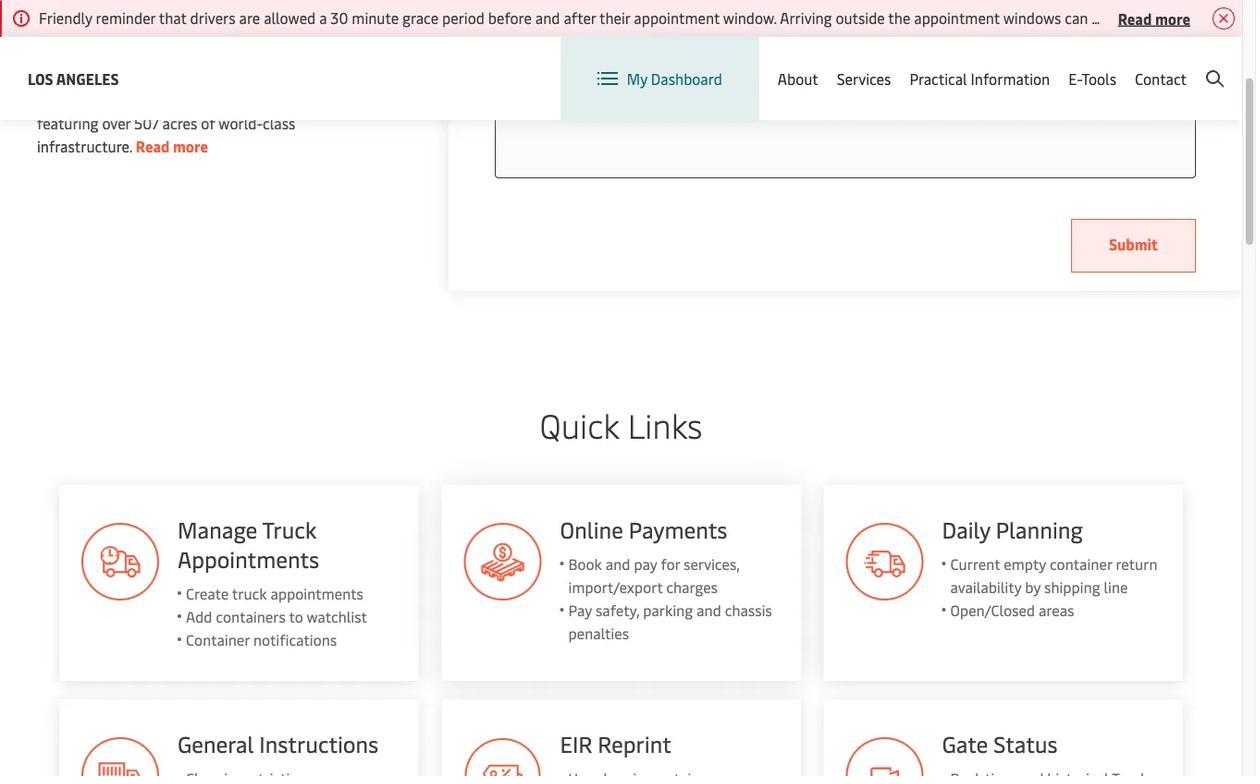 Task type: describe. For each thing, give the bounding box(es) containing it.
manage truck appointments
[[178, 515, 319, 574]]

container
[[186, 630, 250, 650]]

is
[[222, 67, 232, 87]]

1 horizontal spatial and
[[696, 601, 721, 621]]

of
[[201, 113, 215, 133]]

hemisphere,
[[228, 90, 311, 110]]

global
[[919, 54, 961, 74]]

by
[[1025, 578, 1041, 597]]

infrastructure.
[[37, 136, 132, 156]]

availability
[[950, 578, 1022, 597]]

gate cam image
[[846, 738, 924, 777]]

current empty container return availability by shipping line open/closed areas
[[950, 554, 1158, 621]]

e-tools button
[[1068, 37, 1116, 120]]

eir reprint link
[[441, 700, 801, 777]]

pay
[[634, 554, 657, 574]]

gate status link
[[824, 700, 1183, 777]]

read more for read more 'button'
[[1118, 8, 1190, 28]]

read more for read more link
[[136, 136, 208, 156]]

return
[[1116, 554, 1158, 574]]

current
[[950, 554, 1000, 574]]

class
[[263, 113, 295, 133]]

507
[[134, 113, 159, 133]]

switch
[[755, 54, 799, 74]]

contact button
[[1135, 37, 1187, 120]]

quick
[[540, 403, 619, 448]]

notifications
[[253, 630, 337, 650]]

planning
[[996, 515, 1083, 545]]

links
[[628, 403, 702, 448]]

payments
[[629, 515, 727, 545]]

login
[[1074, 54, 1110, 74]]

charges
[[666, 578, 718, 597]]

shipping
[[1044, 578, 1100, 597]]

acres
[[162, 113, 197, 133]]

switch location button
[[725, 54, 860, 74]]

los inside apm terminals los angeles is the largest container port terminal in the western hemisphere, featuring over 507 acres of world-class infrastructure.
[[140, 67, 163, 87]]

global menu
[[919, 54, 1003, 74]]

book and pay for services, import/export charges pay safety, parking and chassis penalties
[[568, 554, 772, 644]]

more for read more link
[[173, 136, 208, 156]]

general instructions
[[178, 729, 378, 759]]

practical
[[910, 69, 967, 89]]

eir
[[560, 729, 592, 759]]

switch location
[[755, 54, 860, 74]]

featuring
[[37, 113, 99, 133]]

general
[[178, 729, 254, 759]]

empty
[[1004, 554, 1046, 574]]

read for read more 'button'
[[1118, 8, 1152, 28]]

information
[[971, 69, 1050, 89]]

terminal
[[69, 90, 125, 110]]

global menu button
[[878, 37, 1021, 92]]

los inside the los angeles "link"
[[28, 68, 53, 88]]

truck
[[232, 584, 267, 604]]

close alert image
[[1213, 7, 1235, 30]]

quick links
[[540, 403, 702, 448]]

pay
[[568, 601, 592, 621]]

areas
[[1039, 601, 1074, 621]]

tariffs - 131 image
[[464, 523, 541, 601]]

read more button
[[1118, 6, 1190, 30]]

submit button
[[1071, 219, 1196, 273]]

add
[[186, 607, 212, 627]]

parking
[[643, 601, 693, 621]]

terminals
[[72, 67, 136, 87]]

daily planning
[[942, 515, 1083, 545]]

my dashboard
[[627, 69, 722, 89]]

account
[[1169, 54, 1224, 74]]

practical information button
[[910, 37, 1050, 120]]

services,
[[683, 554, 739, 574]]

daily
[[942, 515, 990, 545]]



Task type: locate. For each thing, give the bounding box(es) containing it.
the
[[236, 67, 258, 87], [144, 90, 166, 110]]

contact
[[1135, 69, 1187, 89]]

0 horizontal spatial create
[[186, 584, 229, 604]]

1 horizontal spatial more
[[1155, 8, 1190, 28]]

driver information - 58 image
[[81, 738, 159, 777]]

1 horizontal spatial the
[[236, 67, 258, 87]]

los angeles link
[[28, 67, 119, 90]]

apm terminals los angeles is the largest container port terminal in the western hemisphere, featuring over 507 acres of world-class infrastructure.
[[37, 67, 373, 156]]

read more
[[1118, 8, 1190, 28], [136, 136, 208, 156]]

read more link
[[136, 136, 208, 156]]

submit
[[1109, 234, 1158, 254]]

1 vertical spatial create
[[186, 584, 229, 604]]

0 horizontal spatial container
[[311, 67, 373, 87]]

0 horizontal spatial angeles
[[56, 68, 119, 88]]

container
[[311, 67, 373, 87], [1050, 554, 1112, 574]]

0 vertical spatial more
[[1155, 8, 1190, 28]]

more down acres
[[173, 136, 208, 156]]

apmt icon 135 image
[[464, 738, 541, 777]]

about
[[778, 69, 818, 89]]

0 vertical spatial read
[[1118, 8, 1152, 28]]

1 horizontal spatial read more
[[1118, 8, 1190, 28]]

1 vertical spatial and
[[696, 601, 721, 621]]

read more up login / create account
[[1118, 8, 1190, 28]]

to
[[289, 607, 303, 627]]

online payments
[[560, 515, 727, 545]]

read for read more link
[[136, 136, 170, 156]]

create inside create truck appointments add containers to watchlist container notifications
[[186, 584, 229, 604]]

gate status
[[942, 729, 1058, 759]]

0 horizontal spatial read more
[[136, 136, 208, 156]]

more
[[1155, 8, 1190, 28], [173, 136, 208, 156]]

1 horizontal spatial create
[[1123, 54, 1166, 74]]

port
[[37, 90, 65, 110]]

more for read more 'button'
[[1155, 8, 1190, 28]]

the right in
[[144, 90, 166, 110]]

read more down acres
[[136, 136, 208, 156]]

1 horizontal spatial angeles
[[166, 67, 218, 87]]

0 horizontal spatial more
[[173, 136, 208, 156]]

0 vertical spatial the
[[236, 67, 258, 87]]

la secondary image
[[35, 74, 358, 351]]

0 horizontal spatial the
[[144, 90, 166, 110]]

read
[[1118, 8, 1152, 28], [136, 136, 170, 156]]

container inside apm terminals los angeles is the largest container port terminal in the western hemisphere, featuring over 507 acres of world-class infrastructure.
[[311, 67, 373, 87]]

create truck appointments add containers to watchlist container notifications
[[186, 584, 367, 650]]

los
[[140, 67, 163, 87], [28, 68, 53, 88]]

create right /
[[1123, 54, 1166, 74]]

reprint
[[598, 729, 671, 759]]

largest
[[261, 67, 307, 87]]

practical information
[[910, 69, 1050, 89]]

0 horizontal spatial read
[[136, 136, 170, 156]]

create
[[1123, 54, 1166, 74], [186, 584, 229, 604]]

1 vertical spatial container
[[1050, 554, 1112, 574]]

0 vertical spatial read more
[[1118, 8, 1190, 28]]

open/closed
[[950, 601, 1035, 621]]

and up import/export
[[605, 554, 630, 574]]

more left close alert image
[[1155, 8, 1190, 28]]

and
[[605, 554, 630, 574], [696, 601, 721, 621]]

e-
[[1068, 69, 1082, 89]]

dashboard
[[651, 69, 722, 89]]

location
[[803, 54, 860, 74]]

read up login / create account link
[[1118, 8, 1152, 28]]

0 vertical spatial create
[[1123, 54, 1166, 74]]

appointments
[[271, 584, 363, 604]]

penalties
[[568, 624, 629, 644]]

the right 'is'
[[236, 67, 258, 87]]

services button
[[837, 37, 891, 120]]

tools
[[1082, 69, 1116, 89]]

container up shipping
[[1050, 554, 1112, 574]]

1 vertical spatial read more
[[136, 136, 208, 156]]

0 horizontal spatial and
[[605, 554, 630, 574]]

/
[[1113, 54, 1120, 74]]

orange club loyalty program - 56 image
[[846, 523, 924, 601]]

1 horizontal spatial container
[[1050, 554, 1112, 574]]

western
[[169, 90, 225, 110]]

eir reprint
[[560, 729, 671, 759]]

manager truck appointments - 53 image
[[81, 523, 159, 601]]

services
[[837, 69, 891, 89]]

about button
[[778, 37, 818, 120]]

my dashboard button
[[597, 37, 722, 120]]

for
[[661, 554, 680, 574]]

los up port
[[28, 68, 53, 88]]

watchlist
[[307, 607, 367, 627]]

1 vertical spatial read
[[136, 136, 170, 156]]

chassis
[[725, 601, 772, 621]]

angeles inside apm terminals los angeles is the largest container port terminal in the western hemisphere, featuring over 507 acres of world-class infrastructure.
[[166, 67, 218, 87]]

read inside 'button'
[[1118, 8, 1152, 28]]

containers
[[216, 607, 286, 627]]

general instructions link
[[59, 700, 418, 777]]

manage
[[178, 515, 257, 545]]

menu
[[965, 54, 1003, 74]]

truck
[[262, 515, 317, 545]]

container inside current empty container return availability by shipping line open/closed areas
[[1050, 554, 1112, 574]]

apm
[[37, 67, 69, 87]]

safety,
[[595, 601, 639, 621]]

in
[[129, 90, 140, 110]]

instructions
[[259, 729, 378, 759]]

0 vertical spatial container
[[311, 67, 373, 87]]

create up add
[[186, 584, 229, 604]]

angeles inside "link"
[[56, 68, 119, 88]]

1 horizontal spatial read
[[1118, 8, 1152, 28]]

world-
[[219, 113, 263, 133]]

los angeles
[[28, 68, 119, 88]]

status
[[994, 729, 1058, 759]]

0 horizontal spatial los
[[28, 68, 53, 88]]

login / create account link
[[1040, 37, 1224, 92]]

over
[[102, 113, 131, 133]]

angeles up terminal
[[56, 68, 119, 88]]

line
[[1104, 578, 1128, 597]]

login / create account
[[1074, 54, 1224, 74]]

online
[[560, 515, 623, 545]]

los up in
[[140, 67, 163, 87]]

read down 507
[[136, 136, 170, 156]]

angeles up western
[[166, 67, 218, 87]]

e-tools
[[1068, 69, 1116, 89]]

1 vertical spatial more
[[173, 136, 208, 156]]

more inside read more 'button'
[[1155, 8, 1190, 28]]

book
[[568, 554, 602, 574]]

and down charges
[[696, 601, 721, 621]]

gate
[[942, 729, 988, 759]]

0 vertical spatial and
[[605, 554, 630, 574]]

my
[[627, 69, 647, 89]]

container right largest
[[311, 67, 373, 87]]

1 horizontal spatial los
[[140, 67, 163, 87]]

1 vertical spatial the
[[144, 90, 166, 110]]

import/export
[[568, 578, 662, 597]]



Task type: vqa. For each thing, say whether or not it's contained in the screenshot.
'Create' inside the 'CREATE TRUCK APPOINTMENTS ADD CONTAINERS TO WATCHLIST CONTAINER NOTIFICATIONS'
yes



